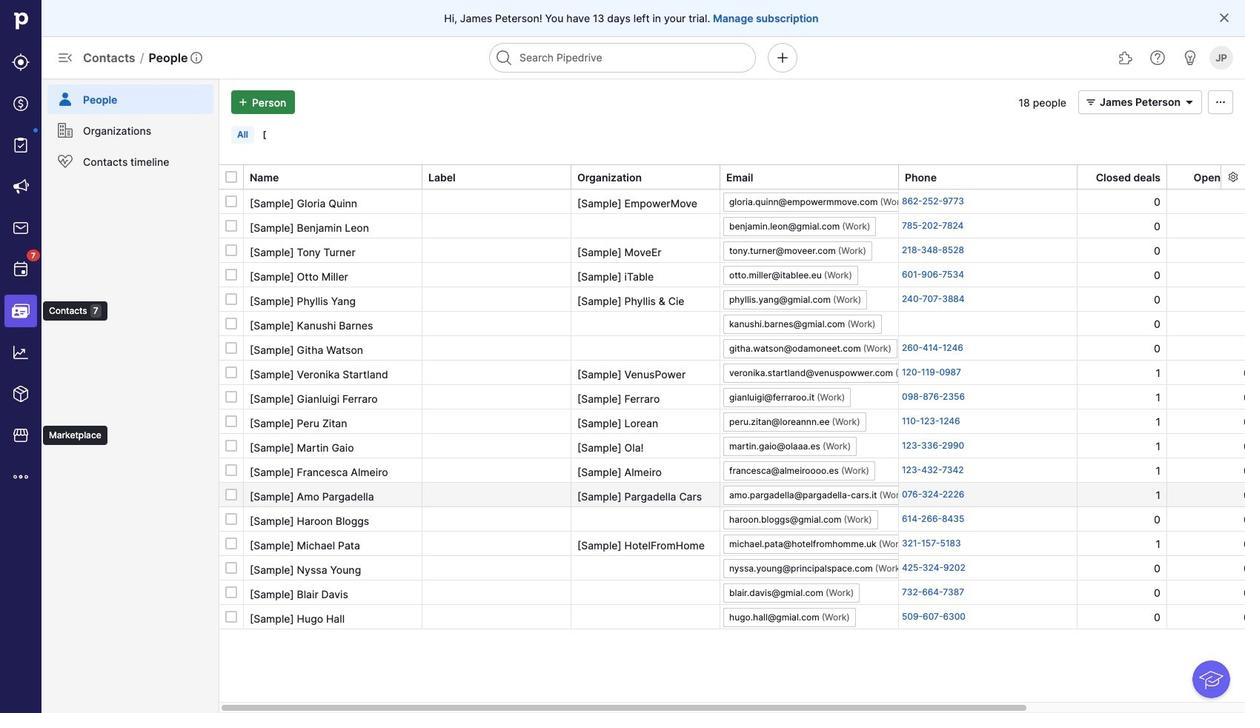 Task type: vqa. For each thing, say whether or not it's contained in the screenshot.
the right MM/DD/YYYY text box
no



Task type: locate. For each thing, give the bounding box(es) containing it.
insights image
[[12, 344, 30, 362]]

marketplace image
[[12, 427, 30, 445]]

3 size s image from the top
[[225, 342, 237, 354]]

color undefined image inside 'menu item'
[[56, 90, 74, 108]]

color undefined image
[[56, 90, 74, 108], [56, 122, 74, 139], [12, 136, 30, 154], [56, 153, 74, 170]]

6 size s image from the top
[[225, 416, 237, 428]]

menu item
[[42, 79, 219, 114], [0, 291, 42, 332]]

Search Pipedrive field
[[489, 43, 756, 73]]

color primary image
[[1082, 96, 1100, 108], [1212, 96, 1230, 108]]

info image
[[191, 52, 203, 64]]

quick help image
[[1149, 49, 1167, 67]]

1 horizontal spatial color primary image
[[1181, 96, 1199, 108]]

3 size s image from the top
[[225, 269, 237, 281]]

2 horizontal spatial color primary image
[[1219, 12, 1231, 24]]

2 vertical spatial color primary image
[[225, 171, 237, 183]]

1 size s image from the top
[[225, 196, 237, 208]]

10 size s image from the top
[[225, 563, 237, 574]]

5 size s image from the top
[[225, 440, 237, 452]]

0 horizontal spatial color primary image
[[1082, 96, 1100, 108]]

campaigns image
[[12, 178, 30, 196]]

size s image
[[225, 220, 237, 232], [225, 245, 237, 256], [225, 269, 237, 281], [225, 294, 237, 305], [225, 440, 237, 452], [225, 538, 237, 550], [225, 612, 237, 623]]

home image
[[10, 10, 32, 32]]

color undefined image
[[12, 261, 30, 279]]

1 horizontal spatial color primary image
[[1212, 96, 1230, 108]]

4 size s image from the top
[[225, 294, 237, 305]]

2 size s image from the top
[[225, 245, 237, 256]]

menu
[[0, 0, 107, 714], [42, 79, 219, 714]]

0 vertical spatial color primary image
[[1219, 12, 1231, 24]]

deals image
[[12, 95, 30, 113]]

7 size s image from the top
[[225, 465, 237, 477]]

color primary inverted image
[[234, 96, 252, 108]]

1 color primary image from the left
[[1082, 96, 1100, 108]]

size s image
[[225, 196, 237, 208], [225, 318, 237, 330], [225, 342, 237, 354], [225, 367, 237, 379], [225, 391, 237, 403], [225, 416, 237, 428], [225, 465, 237, 477], [225, 489, 237, 501], [225, 514, 237, 526], [225, 563, 237, 574], [225, 587, 237, 599]]

quick add image
[[774, 49, 792, 67]]

color primary image
[[1219, 12, 1231, 24], [1181, 96, 1199, 108], [225, 171, 237, 183]]

9 size s image from the top
[[225, 514, 237, 526]]

0 horizontal spatial color primary image
[[225, 171, 237, 183]]



Task type: describe. For each thing, give the bounding box(es) containing it.
11 size s image from the top
[[225, 587, 237, 599]]

7 size s image from the top
[[225, 612, 237, 623]]

menu toggle image
[[56, 49, 74, 67]]

leads image
[[12, 53, 30, 71]]

2 size s image from the top
[[225, 318, 237, 330]]

contacts image
[[12, 302, 30, 320]]

8 size s image from the top
[[225, 489, 237, 501]]

5 size s image from the top
[[225, 391, 237, 403]]

4 size s image from the top
[[225, 367, 237, 379]]

sales inbox image
[[12, 219, 30, 237]]

2 color primary image from the left
[[1212, 96, 1230, 108]]

6 size s image from the top
[[225, 538, 237, 550]]

sales assistant image
[[1182, 49, 1199, 67]]

knowledge center bot, also known as kc bot is an onboarding assistant that allows you to see the list of onboarding items in one place for quick and easy reference. this improves your in-app experience. image
[[1193, 661, 1231, 699]]

more image
[[12, 468, 30, 486]]

1 vertical spatial menu item
[[0, 291, 42, 332]]

1 vertical spatial color primary image
[[1181, 96, 1199, 108]]

products image
[[12, 385, 30, 403]]

1 size s image from the top
[[225, 220, 237, 232]]

0 vertical spatial menu item
[[42, 79, 219, 114]]



